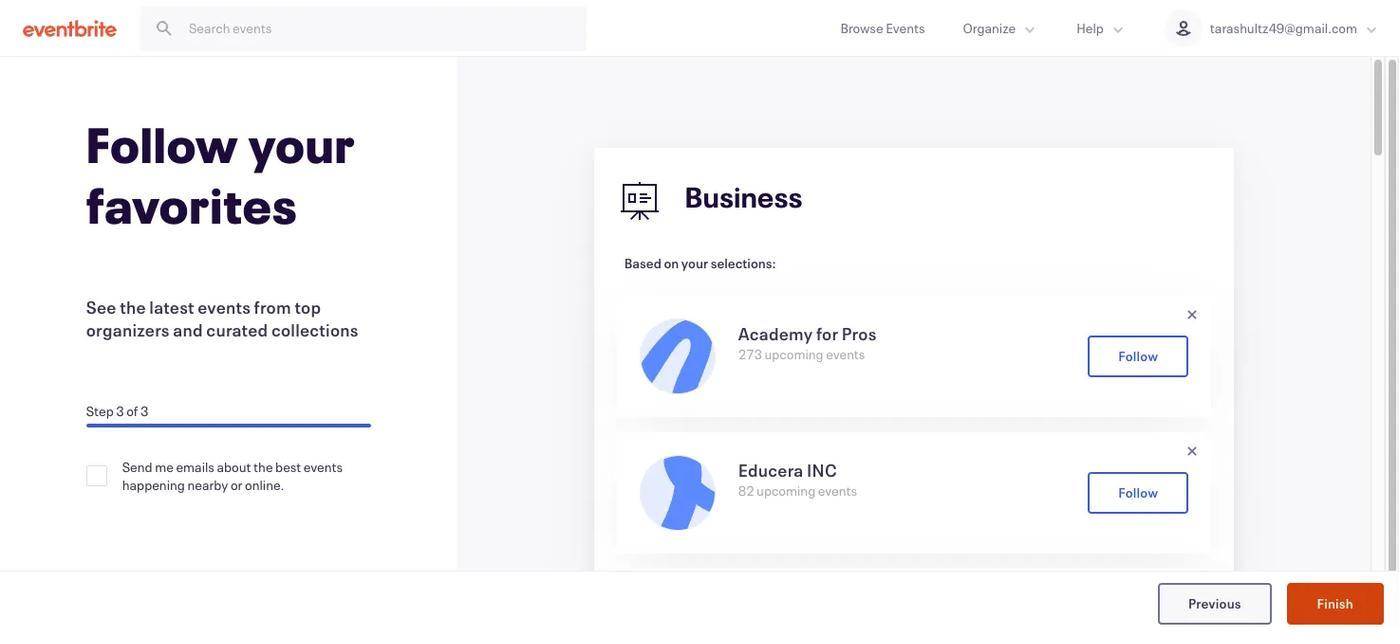 Task type: locate. For each thing, give the bounding box(es) containing it.
upcoming inside academy for pros 273 upcoming events
[[764, 345, 823, 364]]

educera
[[738, 459, 803, 482]]

0 vertical spatial follow button
[[1087, 336, 1188, 378]]

0 vertical spatial follow
[[86, 112, 239, 177]]

follow inside follow your favorites
[[86, 112, 239, 177]]

0 vertical spatial the
[[120, 296, 146, 319]]

0 horizontal spatial your
[[248, 112, 356, 177]]

0 vertical spatial your
[[248, 112, 356, 177]]

0 horizontal spatial 3
[[116, 402, 124, 420]]

the right see
[[120, 296, 146, 319]]

the inside the see the latest events from top organizers and curated collections
[[120, 296, 146, 319]]

step
[[86, 402, 114, 420]]

1 vertical spatial follow
[[1118, 347, 1158, 365]]

events
[[886, 19, 925, 37]]

emails
[[176, 458, 214, 476]]

follow
[[86, 112, 239, 177], [1118, 347, 1158, 365], [1118, 484, 1158, 502]]

happening
[[122, 476, 185, 494]]

events right academy
[[826, 345, 865, 364]]

0 horizontal spatial the
[[120, 296, 146, 319]]

from
[[254, 296, 291, 319]]

1 vertical spatial follow button
[[1087, 473, 1188, 514]]

upcoming right 273
[[764, 345, 823, 364]]

2 follow button from the top
[[1087, 473, 1188, 514]]

organizers
[[86, 319, 170, 342]]

1 vertical spatial upcoming
[[757, 482, 816, 500]]

progressbar progress bar
[[86, 424, 371, 428]]

follow for educera inc
[[1118, 484, 1158, 502]]

the left best
[[253, 458, 273, 476]]

events right best
[[303, 458, 343, 476]]

send
[[122, 458, 152, 476]]

2 3 from the left
[[141, 402, 148, 420]]

organize link
[[944, 0, 1058, 56]]

about
[[217, 458, 251, 476]]

eventbrite image
[[23, 19, 117, 37]]

online.
[[245, 476, 284, 494]]

1 horizontal spatial 3
[[141, 402, 148, 420]]

finish
[[1317, 595, 1353, 613]]

3 right of
[[141, 402, 148, 420]]

3 left of
[[116, 402, 124, 420]]

1 horizontal spatial the
[[253, 458, 273, 476]]

your inside follow your favorites
[[248, 112, 356, 177]]

send me emails about the best events happening nearby or online.
[[122, 458, 343, 494]]

me
[[155, 458, 174, 476]]

1 vertical spatial your
[[681, 254, 708, 272]]

selections:
[[711, 254, 776, 272]]

1 vertical spatial the
[[253, 458, 273, 476]]

help
[[1076, 19, 1104, 37]]

browse events link
[[821, 0, 944, 56]]

previous
[[1188, 595, 1241, 613]]

academy
[[738, 323, 813, 345]]

follow for academy for pros
[[1118, 347, 1158, 365]]

0 vertical spatial upcoming
[[764, 345, 823, 364]]

educera inc 82 upcoming events
[[738, 459, 857, 500]]

1 horizontal spatial your
[[681, 254, 708, 272]]

collections
[[271, 319, 359, 342]]

events left the from
[[198, 296, 251, 319]]

see the latest events from top organizers and curated collections
[[86, 296, 359, 342]]

based
[[624, 254, 661, 272]]

2 vertical spatial follow
[[1118, 484, 1158, 502]]

upcoming right 82
[[757, 482, 816, 500]]

favorites
[[86, 173, 298, 237]]

latest
[[149, 296, 194, 319]]

on
[[664, 254, 679, 272]]

tarashultz49@gmail.com link
[[1145, 0, 1399, 56]]

the
[[120, 296, 146, 319], [253, 458, 273, 476]]

1 follow button from the top
[[1087, 336, 1188, 378]]

or
[[231, 476, 242, 494]]

academy for pros 273 upcoming events
[[738, 323, 877, 364]]

follow button for academy for pros
[[1087, 336, 1188, 378]]

3
[[116, 402, 124, 420], [141, 402, 148, 420]]

follow button
[[1087, 336, 1188, 378], [1087, 473, 1188, 514]]

upcoming
[[764, 345, 823, 364], [757, 482, 816, 500]]

events
[[198, 296, 251, 319], [826, 345, 865, 364], [303, 458, 343, 476], [818, 482, 857, 500]]

events right educera
[[818, 482, 857, 500]]

top
[[295, 296, 321, 319]]

your
[[248, 112, 356, 177], [681, 254, 708, 272]]



Task type: describe. For each thing, give the bounding box(es) containing it.
tarashultz49@gmail.com
[[1210, 19, 1357, 37]]

best
[[275, 458, 301, 476]]

nearby
[[187, 476, 228, 494]]

273
[[738, 345, 762, 364]]

events inside academy for pros 273 upcoming events
[[826, 345, 865, 364]]

upcoming inside educera inc 82 upcoming events
[[757, 482, 816, 500]]

inc
[[807, 459, 837, 482]]

previous button
[[1158, 584, 1271, 625]]

follow your favorites
[[86, 112, 356, 237]]

help link
[[1058, 0, 1145, 56]]

pros
[[842, 323, 877, 345]]

browse
[[840, 19, 883, 37]]

events inside send me emails about the best events happening nearby or online.
[[303, 458, 343, 476]]

and
[[173, 319, 203, 342]]

follow button for educera inc
[[1087, 473, 1188, 514]]

organize
[[963, 19, 1016, 37]]

see
[[86, 296, 116, 319]]

based on your selections:
[[624, 254, 776, 272]]

for
[[816, 323, 838, 345]]

curated
[[206, 319, 268, 342]]

business
[[685, 179, 803, 216]]

events inside the see the latest events from top organizers and curated collections
[[198, 296, 251, 319]]

the inside send me emails about the best events happening nearby or online.
[[253, 458, 273, 476]]

events inside educera inc 82 upcoming events
[[818, 482, 857, 500]]

1 3 from the left
[[116, 402, 124, 420]]

finish button
[[1287, 584, 1384, 625]]

of
[[126, 402, 138, 420]]

browse events
[[840, 19, 925, 37]]

step 3 of 3
[[86, 402, 148, 420]]

82
[[738, 482, 754, 500]]



Task type: vqa. For each thing, say whether or not it's contained in the screenshot.
Follow corresponding to Academy for Pros
yes



